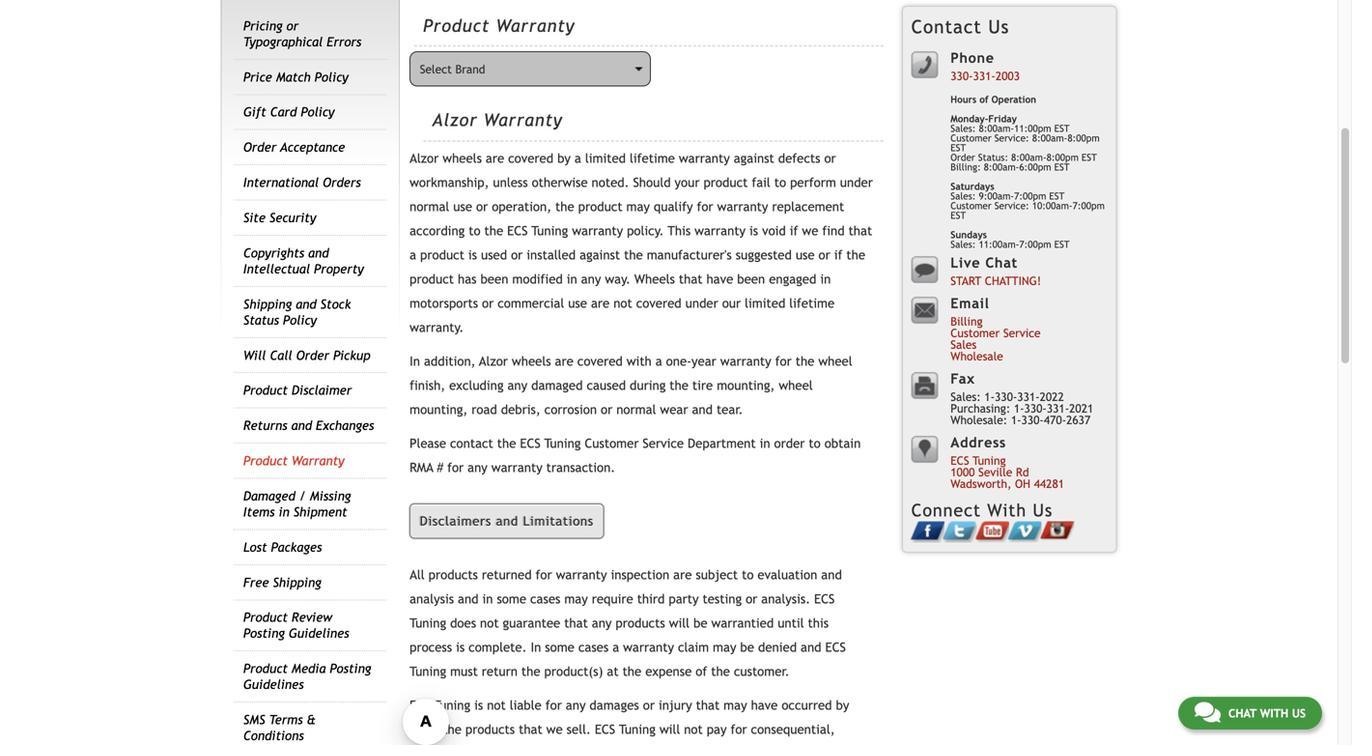 Task type: vqa. For each thing, say whether or not it's contained in the screenshot.
Instagram logo
no



Task type: describe. For each thing, give the bounding box(es) containing it.
330- down 2022
[[1022, 413, 1045, 427]]

conditions
[[243, 728, 304, 743]]

in right engaged
[[821, 271, 831, 286]]

analysis
[[410, 591, 454, 606]]

will inside all products returned for warranty inspection are subject to evaluation and analysis and in some cases may require third party testing or analysis. ecs tuning does not guarantee that any products will be warrantied until this process is complete. in some cases a warranty claim may be denied and ecs tuning must return the product(s) at the expense of the customer.
[[669, 616, 690, 631]]

live
[[951, 255, 981, 271]]

or left 'commercial' at the top left
[[482, 296, 494, 311]]

guidelines for media
[[243, 677, 304, 692]]

1- up wholesale:
[[985, 390, 995, 403]]

pricing
[[243, 18, 283, 33]]

noted.
[[592, 175, 630, 190]]

comments image
[[1195, 701, 1221, 724]]

warranty inside please contact the ecs tuning customer service department in order to obtain rma # for any warranty transaction.
[[492, 460, 543, 475]]

warranty left "policy."
[[572, 223, 623, 238]]

replacement
[[773, 199, 845, 214]]

service inside please contact the ecs tuning customer service department in order to obtain rma # for any warranty transaction.
[[643, 436, 684, 451]]

1 horizontal spatial lifetime
[[790, 296, 835, 311]]

with inside 'link'
[[1261, 706, 1289, 720]]

is inside ecs tuning is not liable for any damages or injury that may have occurred by using the products that we sell. ecs tuning will not pay for consequential
[[475, 698, 483, 713]]

tire
[[693, 378, 713, 393]]

connect
[[912, 500, 982, 520]]

for inside alzor wheels are covered by a limited lifetime warranty against defects or workmanship, unless otherwise noted. should your product fail to perform under normal use or operation, the product may qualify for warranty replacement according to the ecs tuning warranty policy. this warranty is void if we find that a product is used or installed against the manufacturer's suggested use or if the product has been modified in any way. wheels that have been engaged in motorsports or commercial use are not covered under our limited lifetime warranty.
[[697, 199, 714, 214]]

product left fail
[[704, 175, 748, 190]]

service inside email billing customer service sales wholesale
[[1004, 326, 1041, 340]]

injury
[[659, 698, 693, 713]]

warranty up the 'your'
[[679, 151, 730, 166]]

lost
[[243, 540, 267, 555]]

for right pay
[[731, 722, 748, 737]]

in inside damaged / missing items in shipment
[[279, 504, 290, 519]]

monday-
[[951, 113, 989, 124]]

chat with us link
[[1179, 697, 1323, 730]]

lost packages
[[243, 540, 322, 555]]

the inside please contact the ecs tuning customer service department in order to obtain rma # for any warranty transaction.
[[497, 436, 516, 451]]

that down liable
[[519, 722, 543, 737]]

or up perform
[[825, 151, 837, 166]]

normal inside 'in addition, alzor wheels are covered with a one-year warranty for the wheel finish, excluding any damaged caused during the tire mounting, wheel mounting, road debris, corrosion or normal wear and tear.'
[[617, 402, 657, 417]]

to inside all products returned for warranty inspection are subject to evaluation and analysis and in some cases may require third party testing or analysis. ecs tuning does not guarantee that any products will be warrantied until this process is complete. in some cases a warranty claim may be denied and ecs tuning must return the product(s) at the expense of the customer.
[[742, 567, 754, 582]]

2 vertical spatial warranty
[[292, 453, 345, 468]]

product for product review posting guidelines link on the left bottom
[[243, 610, 288, 625]]

shipping inside shipping and stock status policy
[[243, 297, 292, 312]]

in inside all products returned for warranty inspection are subject to evaluation and analysis and in some cases may require third party testing or analysis. ecs tuning does not guarantee that any products will be warrantied until this process is complete. in some cases a warranty claim may be denied and ecs tuning must return the product(s) at the expense of the customer.
[[531, 640, 542, 655]]

1 vertical spatial against
[[580, 247, 621, 262]]

product review posting guidelines
[[243, 610, 349, 641]]

in inside please contact the ecs tuning customer service department in order to obtain rma # for any warranty transaction.
[[760, 436, 771, 451]]

warranty up require
[[556, 567, 607, 582]]

sales
[[951, 338, 977, 351]]

addition,
[[424, 354, 476, 369]]

match
[[276, 69, 311, 84]]

and inside 'in addition, alzor wheels are covered with a one-year warranty for the wheel finish, excluding any damaged caused during the tire mounting, wheel mounting, road debris, corrosion or normal wear and tear.'
[[692, 402, 713, 417]]

wear
[[660, 402, 689, 417]]

lost packages link
[[243, 540, 322, 555]]

operation,
[[492, 199, 552, 214]]

or inside all products returned for warranty inspection are subject to evaluation and analysis and in some cases may require third party testing or analysis. ecs tuning does not guarantee that any products will be warrantied until this process is complete. in some cases a warranty claim may be denied and ecs tuning must return the product(s) at the expense of the customer.
[[746, 591, 758, 606]]

expense
[[646, 664, 692, 679]]

will call order pickup link
[[243, 348, 371, 363]]

hours
[[951, 94, 977, 105]]

rd
[[1017, 465, 1030, 479]]

ecs inside address ecs tuning 1000 seville rd wadsworth, oh 44281
[[951, 454, 970, 467]]

site
[[243, 210, 266, 225]]

are inside 'in addition, alzor wheels are covered with a one-year warranty for the wheel finish, excluding any damaged caused during the tire mounting, wheel mounting, road debris, corrosion or normal wear and tear.'
[[555, 354, 574, 369]]

sms
[[243, 712, 265, 727]]

contact
[[912, 16, 983, 37]]

0 horizontal spatial product warranty
[[243, 453, 345, 468]]

tuning up process
[[410, 616, 447, 631]]

that up pay
[[696, 698, 720, 713]]

has
[[458, 271, 477, 286]]

international orders
[[243, 175, 361, 190]]

8:00am- down 11:00pm
[[1012, 152, 1047, 163]]

status:
[[979, 152, 1009, 163]]

ecs up 'using'
[[410, 698, 430, 713]]

orders
[[323, 175, 361, 190]]

0 horizontal spatial order
[[243, 140, 277, 155]]

is inside all products returned for warranty inspection are subject to evaluation and analysis and in some cases may require third party testing or analysis. ecs tuning does not guarantee that any products will be warrantied until this process is complete. in some cases a warranty claim may be denied and ecs tuning must return the product(s) at the expense of the customer.
[[456, 640, 465, 655]]

disclaimer
[[292, 383, 352, 398]]

caused
[[587, 378, 626, 393]]

in inside all products returned for warranty inspection are subject to evaluation and analysis and in some cases may require third party testing or analysis. ecs tuning does not guarantee that any products will be warrantied until this process is complete. in some cases a warranty claim may be denied and ecs tuning must return the product(s) at the expense of the customer.
[[483, 591, 493, 606]]

and right evaluation in the right of the page
[[822, 567, 843, 582]]

brand
[[456, 62, 486, 76]]

with inside 'in addition, alzor wheels are covered with a one-year warranty for the wheel finish, excluding any damaged caused during the tire mounting, wheel mounting, road debris, corrosion or normal wear and tear.'
[[627, 354, 652, 369]]

ecs inside alzor wheels are covered by a limited lifetime warranty against defects or workmanship, unless otherwise noted. should your product fail to perform under normal use or operation, the product may qualify for warranty replacement according to the ecs tuning warranty policy. this warranty is void if we find that a product is used or installed against the manufacturer's suggested use or if the product has been modified in any way. wheels that have been engaged in motorsports or commercial use are not covered under our limited lifetime warranty.
[[508, 223, 528, 238]]

tuning inside please contact the ecs tuning customer service department in order to obtain rma # for any warranty transaction.
[[545, 436, 581, 451]]

10:00am-
[[1033, 200, 1073, 211]]

0 horizontal spatial wheel
[[779, 378, 813, 393]]

any inside 'in addition, alzor wheels are covered with a one-year warranty for the wheel finish, excluding any damaged caused during the tire mounting, wheel mounting, road debris, corrosion or normal wear and tear.'
[[508, 378, 528, 393]]

disclaimers
[[420, 514, 492, 529]]

damaged / missing items in shipment
[[243, 488, 351, 519]]

1 vertical spatial shipping
[[273, 575, 322, 590]]

1 vertical spatial if
[[835, 247, 843, 262]]

order acceptance link
[[243, 140, 345, 155]]

11:00pm
[[1015, 123, 1052, 134]]

guidelines for review
[[289, 626, 349, 641]]

process
[[410, 640, 452, 655]]

product media posting guidelines
[[243, 661, 371, 692]]

claim
[[678, 640, 709, 655]]

330- up wholesale:
[[995, 390, 1018, 403]]

is left void
[[750, 223, 759, 238]]

in down installed
[[567, 271, 578, 286]]

0 vertical spatial against
[[734, 151, 775, 166]]

qualify
[[654, 199, 693, 214]]

party
[[669, 591, 699, 606]]

our
[[723, 296, 741, 311]]

that right find
[[849, 223, 873, 238]]

typographical
[[243, 34, 323, 49]]

0 vertical spatial use
[[454, 199, 473, 214]]

us for chat
[[1293, 706, 1307, 720]]

are up unless
[[486, 151, 505, 166]]

manufacturer's
[[647, 247, 732, 262]]

by inside ecs tuning is not liable for any damages or injury that may have occurred by using the products that we sell. ecs tuning will not pay for consequential
[[836, 698, 850, 713]]

warranty inside 'in addition, alzor wheels are covered with a one-year warranty for the wheel finish, excluding any damaged caused during the tire mounting, wheel mounting, road debris, corrosion or normal wear and tear.'
[[721, 354, 772, 369]]

damages
[[590, 698, 640, 713]]

331- inside phone 330-331-2003
[[974, 69, 996, 82]]

subject
[[696, 567, 738, 582]]

and down this
[[801, 640, 822, 655]]

tuning down damages at the bottom of the page
[[619, 722, 656, 737]]

or left operation, at top left
[[476, 199, 488, 214]]

0 vertical spatial 8:00pm
[[1068, 132, 1100, 143]]

please
[[410, 436, 447, 451]]

1 horizontal spatial under
[[841, 175, 874, 190]]

require
[[592, 591, 634, 606]]

or inside pricing or typographical errors
[[287, 18, 299, 33]]

1- left 2022
[[1015, 401, 1025, 415]]

have inside alzor wheels are covered by a limited lifetime warranty against defects or workmanship, unless otherwise noted. should your product fail to perform under normal use or operation, the product may qualify for warranty replacement according to the ecs tuning warranty policy. this warranty is void if we find that a product is used or installed against the manufacturer's suggested use or if the product has been modified in any way. wheels that have been engaged in motorsports or commercial use are not covered under our limited lifetime warranty.
[[707, 271, 734, 286]]

way.
[[605, 271, 631, 286]]

phone
[[951, 50, 995, 66]]

not left liable
[[487, 698, 506, 713]]

0 vertical spatial lifetime
[[630, 151, 675, 166]]

product for product media posting guidelines link
[[243, 661, 288, 676]]

site security link
[[243, 210, 316, 225]]

1 vertical spatial 8:00pm
[[1047, 152, 1079, 163]]

1 horizontal spatial limited
[[745, 296, 786, 311]]

media
[[292, 661, 326, 676]]

8:00am- up 6:00pm
[[1033, 132, 1068, 143]]

warrantied
[[712, 616, 774, 631]]

2 been from the left
[[738, 271, 766, 286]]

void
[[763, 223, 786, 238]]

gift
[[243, 105, 266, 120]]

1 sales: from the top
[[951, 123, 976, 134]]

7:00pm down 6:00pm
[[1015, 190, 1047, 201]]

product media posting guidelines link
[[243, 661, 371, 692]]

product warranty link
[[243, 453, 345, 468]]

gift card policy link
[[243, 105, 335, 120]]

1 horizontal spatial be
[[741, 640, 755, 655]]

may left require
[[565, 591, 588, 606]]

9:00am-
[[979, 190, 1015, 201]]

may down warrantied
[[713, 640, 737, 655]]

fax sales: 1-330-331-2022 purchasing: 1-330-331-2021 wholesale: 1-330-470-2637
[[951, 371, 1094, 427]]

damaged
[[532, 378, 583, 393]]

guarantee
[[503, 616, 561, 631]]

or down find
[[819, 247, 831, 262]]

1- right wholesale:
[[1012, 413, 1022, 427]]

0 vertical spatial us
[[989, 16, 1010, 37]]

policy for gift card policy
[[301, 105, 335, 120]]

0 horizontal spatial some
[[497, 591, 527, 606]]

until
[[778, 616, 805, 631]]

product up select brand
[[423, 16, 490, 36]]

at
[[607, 664, 619, 679]]

contact
[[450, 436, 494, 451]]

stock
[[321, 297, 351, 312]]

tuning down process
[[410, 664, 447, 679]]

a up otherwise
[[575, 151, 582, 166]]

8:00am- up 9:00am-
[[984, 161, 1020, 172]]

excluding
[[449, 378, 504, 393]]

review
[[292, 610, 333, 625]]

order inside hours of operation monday-friday sales: 8:00am-11:00pm est customer service: 8:00am-8:00pm est order status: 8:00am-8:00pm est billing: 8:00am-6:00pm est saturdays sales: 9:00am-7:00pm est customer service: 10:00am-7:00pm est sundays sales: 11:00am-7:00pm est
[[951, 152, 976, 163]]

and left limitations at the bottom left
[[496, 514, 519, 529]]

according
[[410, 223, 465, 238]]

0 vertical spatial products
[[429, 567, 478, 582]]

sales: inside fax sales: 1-330-331-2022 purchasing: 1-330-331-2021 wholesale: 1-330-470-2637
[[951, 390, 982, 403]]

wheels inside alzor wheels are covered by a limited lifetime warranty against defects or workmanship, unless otherwise noted. should your product fail to perform under normal use or operation, the product may qualify for warranty replacement according to the ecs tuning warranty policy. this warranty is void if we find that a product is used or installed against the manufacturer's suggested use or if the product has been modified in any way. wheels that have been engaged in motorsports or commercial use are not covered under our limited lifetime warranty.
[[443, 151, 482, 166]]

1 vertical spatial use
[[796, 247, 815, 262]]

are down way.
[[591, 296, 610, 311]]

engaged
[[769, 271, 817, 286]]

road
[[472, 402, 497, 417]]

and inside shipping and stock status policy
[[296, 297, 317, 312]]

and down product disclaimer
[[291, 418, 312, 433]]

perform
[[791, 175, 837, 190]]

any inside alzor wheels are covered by a limited lifetime warranty against defects or workmanship, unless otherwise noted. should your product fail to perform under normal use or operation, the product may qualify for warranty replacement according to the ecs tuning warranty policy. this warranty is void if we find that a product is used or installed against the manufacturer's suggested use or if the product has been modified in any way. wheels that have been engaged in motorsports or commercial use are not covered under our limited lifetime warranty.
[[581, 271, 601, 286]]

product review posting guidelines link
[[243, 610, 349, 641]]

is left used
[[469, 247, 477, 262]]

that inside all products returned for warranty inspection are subject to evaluation and analysis and in some cases may require third party testing or analysis. ecs tuning does not guarantee that any products will be warrantied until this process is complete. in some cases a warranty claim may be denied and ecs tuning must return the product(s) at the expense of the customer.
[[565, 616, 588, 631]]

product for product disclaimer link
[[243, 383, 288, 398]]

of inside hours of operation monday-friday sales: 8:00am-11:00pm est customer service: 8:00am-8:00pm est order status: 8:00am-8:00pm est billing: 8:00am-6:00pm est saturdays sales: 9:00am-7:00pm est customer service: 10:00am-7:00pm est sundays sales: 11:00am-7:00pm est
[[980, 94, 989, 105]]

1 horizontal spatial wheel
[[819, 354, 853, 369]]

1 horizontal spatial 331-
[[1018, 390, 1040, 403]]

for right liable
[[546, 698, 562, 713]]

address ecs tuning 1000 seville rd wadsworth, oh 44281
[[951, 434, 1065, 490]]

2 service: from the top
[[995, 200, 1030, 211]]

address
[[951, 434, 1007, 450]]

contact us
[[912, 16, 1010, 37]]

to right the according
[[469, 223, 481, 238]]

us for connect
[[1033, 500, 1054, 520]]

or right used
[[511, 247, 523, 262]]

alzor for alzor wheels are covered by a limited lifetime warranty against defects or workmanship, unless otherwise noted. should your product fail to perform under normal use or operation, the product may qualify for warranty replacement according to the ecs tuning warranty policy. this warranty is void if we find that a product is used or installed against the manufacturer's suggested use or if the product has been modified in any way. wheels that have been engaged in motorsports or commercial use are not covered under our limited lifetime warranty.
[[410, 151, 439, 166]]

2 vertical spatial use
[[568, 296, 588, 311]]

order acceptance
[[243, 140, 345, 155]]



Task type: locate. For each thing, give the bounding box(es) containing it.
this
[[808, 616, 829, 631]]

product warranty up the /
[[243, 453, 345, 468]]

330- down phone
[[951, 69, 974, 82]]

ecs down damages at the bottom of the page
[[595, 722, 616, 737]]

0 vertical spatial service
[[1004, 326, 1041, 340]]

us inside the chat with us 'link'
[[1293, 706, 1307, 720]]

returns and exchanges link
[[243, 418, 374, 433]]

0 horizontal spatial use
[[454, 199, 473, 214]]

against up way.
[[580, 247, 621, 262]]

2 horizontal spatial order
[[951, 152, 976, 163]]

product down "free" at the bottom left of page
[[243, 610, 288, 625]]

any inside ecs tuning is not liable for any damages or injury that may have occurred by using the products that we sell. ecs tuning will not pay for consequential
[[566, 698, 586, 713]]

order down gift
[[243, 140, 277, 155]]

0 horizontal spatial wheels
[[443, 151, 482, 166]]

customer inside email billing customer service sales wholesale
[[951, 326, 1000, 340]]

saturdays
[[951, 181, 995, 192]]

wheel up order
[[779, 378, 813, 393]]

warranty down fail
[[718, 199, 769, 214]]

are
[[486, 151, 505, 166], [591, 296, 610, 311], [555, 354, 574, 369], [674, 567, 692, 582]]

are up party at the bottom of the page
[[674, 567, 692, 582]]

to
[[775, 175, 787, 190], [469, 223, 481, 238], [809, 436, 821, 451], [742, 567, 754, 582]]

we inside ecs tuning is not liable for any damages or injury that may have occurred by using the products that we sell. ecs tuning will not pay for consequential
[[547, 722, 563, 737]]

4 sales: from the top
[[951, 390, 982, 403]]

0 vertical spatial some
[[497, 591, 527, 606]]

wheels
[[443, 151, 482, 166], [512, 354, 551, 369]]

0 vertical spatial by
[[558, 151, 571, 166]]

0 horizontal spatial if
[[790, 223, 799, 238]]

been down used
[[481, 271, 509, 286]]

live chat start chatting!
[[951, 255, 1042, 287]]

1 vertical spatial products
[[616, 616, 666, 631]]

chat inside 'link'
[[1229, 706, 1257, 720]]

0 horizontal spatial have
[[707, 271, 734, 286]]

product for product warranty link
[[243, 453, 288, 468]]

unless
[[493, 175, 528, 190]]

gift card policy
[[243, 105, 335, 120]]

under
[[841, 175, 874, 190], [686, 296, 719, 311]]

under right perform
[[841, 175, 874, 190]]

not inside all products returned for warranty inspection are subject to evaluation and analysis and in some cases may require third party testing or analysis. ecs tuning does not guarantee that any products will be warrantied until this process is complete. in some cases a warranty claim may be denied and ecs tuning must return the product(s) at the expense of the customer.
[[480, 616, 499, 631]]

covered down wheels at the left top
[[637, 296, 682, 311]]

policy for price match policy
[[315, 69, 349, 84]]

debris,
[[501, 402, 541, 417]]

posting inside the product review posting guidelines
[[243, 626, 285, 641]]

billing:
[[951, 161, 982, 172]]

2 horizontal spatial use
[[796, 247, 815, 262]]

0 vertical spatial policy
[[315, 69, 349, 84]]

tuning inside alzor wheels are covered by a limited lifetime warranty against defects or workmanship, unless otherwise noted. should your product fail to perform under normal use or operation, the product may qualify for warranty replacement according to the ecs tuning warranty policy. this warranty is void if we find that a product is used or installed against the manufacturer's suggested use or if the product has been modified in any way. wheels that have been engaged in motorsports or commercial use are not covered under our limited lifetime warranty.
[[532, 223, 568, 238]]

price match policy
[[243, 69, 349, 84]]

product down returns
[[243, 453, 288, 468]]

0 horizontal spatial under
[[686, 296, 719, 311]]

1000
[[951, 465, 976, 479]]

1 horizontal spatial covered
[[578, 354, 623, 369]]

customer.
[[734, 664, 790, 679]]

pricing or typographical errors
[[243, 18, 362, 49]]

0 vertical spatial cases
[[531, 591, 561, 606]]

or up typographical
[[287, 18, 299, 33]]

1 horizontal spatial we
[[802, 223, 819, 238]]

international orders link
[[243, 175, 361, 190]]

chat inside live chat start chatting!
[[986, 255, 1019, 271]]

0 horizontal spatial covered
[[508, 151, 554, 166]]

service: down the friday
[[995, 132, 1030, 143]]

any inside all products returned for warranty inspection are subject to evaluation and analysis and in some cases may require third party testing or analysis. ecs tuning does not guarantee that any products will be warrantied until this process is complete. in some cases a warranty claim may be denied and ecs tuning must return the product(s) at the expense of the customer.
[[592, 616, 612, 631]]

0 vertical spatial with
[[627, 354, 652, 369]]

in left order
[[760, 436, 771, 451]]

terms
[[269, 712, 303, 727]]

product up the motorsports
[[410, 271, 454, 286]]

policy right the card
[[301, 105, 335, 120]]

finish,
[[410, 378, 446, 393]]

alzor inside alzor wheels are covered by a limited lifetime warranty against defects or workmanship, unless otherwise noted. should your product fail to perform under normal use or operation, the product may qualify for warranty replacement according to the ecs tuning warranty policy. this warranty is void if we find that a product is used or installed against the manufacturer's suggested use or if the product has been modified in any way. wheels that have been engaged in motorsports or commercial use are not covered under our limited lifetime warranty.
[[410, 151, 439, 166]]

covered inside 'in addition, alzor wheels are covered with a one-year warranty for the wheel finish, excluding any damaged caused during the tire mounting, wheel mounting, road debris, corrosion or normal wear and tear.'
[[578, 354, 623, 369]]

service:
[[995, 132, 1030, 143], [995, 200, 1030, 211]]

us
[[989, 16, 1010, 37], [1033, 500, 1054, 520], [1293, 706, 1307, 720]]

may up pay
[[724, 698, 748, 713]]

a left one-
[[656, 354, 663, 369]]

8:00am- up status:
[[979, 123, 1015, 134]]

the
[[556, 199, 575, 214], [485, 223, 504, 238], [624, 247, 643, 262], [847, 247, 866, 262], [796, 354, 815, 369], [670, 378, 689, 393], [497, 436, 516, 451], [522, 664, 541, 679], [623, 664, 642, 679], [711, 664, 730, 679], [443, 722, 462, 737]]

0 vertical spatial posting
[[243, 626, 285, 641]]

billing
[[951, 314, 983, 328]]

1 vertical spatial warranty
[[484, 110, 563, 130]]

normal
[[410, 199, 450, 214], [617, 402, 657, 417]]

0 vertical spatial alzor
[[433, 110, 478, 130]]

may inside alzor wheels are covered by a limited lifetime warranty against defects or workmanship, unless otherwise noted. should your product fail to perform under normal use or operation, the product may qualify for warranty replacement according to the ecs tuning warranty policy. this warranty is void if we find that a product is used or installed against the manufacturer's suggested use or if the product has been modified in any way. wheels that have been engaged in motorsports or commercial use are not covered under our limited lifetime warranty.
[[627, 199, 650, 214]]

1 vertical spatial us
[[1033, 500, 1054, 520]]

1 vertical spatial some
[[545, 640, 575, 655]]

start chatting! link
[[951, 274, 1042, 287]]

service down wear
[[643, 436, 684, 451]]

property
[[314, 261, 364, 276]]

1 horizontal spatial us
[[1033, 500, 1054, 520]]

11:00am-
[[979, 239, 1020, 250]]

occurred
[[782, 698, 833, 713]]

warranty up manufacturer's
[[695, 223, 746, 238]]

posting inside product media posting guidelines
[[330, 661, 371, 676]]

1 vertical spatial be
[[741, 640, 755, 655]]

tear.
[[717, 402, 744, 417]]

if down find
[[835, 247, 843, 262]]

customer inside please contact the ecs tuning customer service department in order to obtain rma # for any warranty transaction.
[[585, 436, 639, 451]]

for down the 'your'
[[697, 199, 714, 214]]

ecs down operation, at top left
[[508, 223, 528, 238]]

tuning up transaction. at the bottom left of the page
[[545, 436, 581, 451]]

customer service link
[[951, 326, 1041, 340]]

operation
[[992, 94, 1037, 105]]

some down returned
[[497, 591, 527, 606]]

guidelines inside product media posting guidelines
[[243, 677, 304, 692]]

price
[[243, 69, 272, 84]]

product up returns
[[243, 383, 288, 398]]

posting right media
[[330, 661, 371, 676]]

analysis.
[[762, 591, 811, 606]]

0 vertical spatial if
[[790, 223, 799, 238]]

1 horizontal spatial some
[[545, 640, 575, 655]]

1 horizontal spatial product warranty
[[423, 16, 575, 36]]

policy.
[[627, 223, 664, 238]]

0 horizontal spatial against
[[580, 247, 621, 262]]

and inside the copyrights and intellectual property
[[308, 245, 329, 260]]

1 vertical spatial covered
[[637, 296, 682, 311]]

during
[[630, 378, 666, 393]]

any inside please contact the ecs tuning customer service department in order to obtain rma # for any warranty transaction.
[[468, 460, 488, 475]]

use down workmanship,
[[454, 199, 473, 214]]

a
[[575, 151, 582, 166], [410, 247, 417, 262], [656, 354, 663, 369], [613, 640, 620, 655]]

must
[[450, 664, 478, 679]]

2 vertical spatial policy
[[283, 312, 317, 327]]

free
[[243, 575, 269, 590]]

0 horizontal spatial service
[[643, 436, 684, 451]]

330- left 2637
[[1025, 401, 1047, 415]]

start
[[951, 274, 982, 287]]

0 vertical spatial wheels
[[443, 151, 482, 166]]

1 vertical spatial lifetime
[[790, 296, 835, 311]]

that down manufacturer's
[[679, 271, 703, 286]]

0 horizontal spatial cases
[[531, 591, 561, 606]]

product left media
[[243, 661, 288, 676]]

sales:
[[951, 123, 976, 134], [951, 190, 976, 201], [951, 239, 976, 250], [951, 390, 982, 403]]

2 vertical spatial us
[[1293, 706, 1307, 720]]

using
[[410, 722, 439, 737]]

warranty right year
[[721, 354, 772, 369]]

be
[[694, 616, 708, 631], [741, 640, 755, 655]]

1 vertical spatial with
[[1261, 706, 1289, 720]]

mounting, down finish,
[[410, 402, 468, 417]]

1 horizontal spatial been
[[738, 271, 766, 286]]

security
[[270, 210, 316, 225]]

2 horizontal spatial 331-
[[1047, 401, 1070, 415]]

1 vertical spatial under
[[686, 296, 719, 311]]

use up engaged
[[796, 247, 815, 262]]

service
[[1004, 326, 1041, 340], [643, 436, 684, 451]]

product inside the product review posting guidelines
[[243, 610, 288, 625]]

any down require
[[592, 616, 612, 631]]

alzor for alzor warranty
[[433, 110, 478, 130]]

not inside alzor wheels are covered by a limited lifetime warranty against defects or workmanship, unless otherwise noted. should your product fail to perform under normal use or operation, the product may qualify for warranty replacement according to the ecs tuning warranty policy. this warranty is void if we find that a product is used or installed against the manufacturer's suggested use or if the product has been modified in any way. wheels that have been engaged in motorsports or commercial use are not covered under our limited lifetime warranty.
[[614, 296, 633, 311]]

shipping up status
[[243, 297, 292, 312]]

with right comments image
[[1261, 706, 1289, 720]]

1 horizontal spatial normal
[[617, 402, 657, 417]]

1 horizontal spatial order
[[296, 348, 330, 363]]

corrosion
[[545, 402, 597, 417]]

posting for product review posting guidelines
[[243, 626, 285, 641]]

for inside please contact the ecs tuning customer service department in order to obtain rma # for any warranty transaction.
[[448, 460, 464, 475]]

0 vertical spatial mounting,
[[717, 378, 775, 393]]

are inside all products returned for warranty inspection are subject to evaluation and analysis and in some cases may require third party testing or analysis. ecs tuning does not guarantee that any products will be warrantied until this process is complete. in some cases a warranty claim may be denied and ecs tuning must return the product(s) at the expense of the customer.
[[674, 567, 692, 582]]

1 horizontal spatial cases
[[579, 640, 609, 655]]

and up does
[[458, 591, 479, 606]]

1 vertical spatial wheel
[[779, 378, 813, 393]]

330-331-2003 link
[[951, 69, 1021, 82]]

0 vertical spatial warranty
[[496, 16, 575, 36]]

1 horizontal spatial in
[[531, 640, 542, 655]]

0 vertical spatial covered
[[508, 151, 554, 166]]

some
[[497, 591, 527, 606], [545, 640, 575, 655]]

service down chatting!
[[1004, 326, 1041, 340]]

in addition, alzor wheels are covered with a one-year warranty for the wheel finish, excluding any damaged caused during the tire mounting, wheel mounting, road debris, corrosion or normal wear and tear.
[[410, 354, 853, 417]]

for right returned
[[536, 567, 552, 582]]

warranty up expense
[[623, 640, 675, 655]]

will call order pickup
[[243, 348, 371, 363]]

order right call
[[296, 348, 330, 363]]

or down caused
[[601, 402, 613, 417]]

missing
[[310, 488, 351, 503]]

products inside ecs tuning is not liable for any damages or injury that may have occurred by using the products that we sell. ecs tuning will not pay for consequential
[[466, 722, 515, 737]]

ecs down address in the right of the page
[[951, 454, 970, 467]]

0 vertical spatial will
[[669, 616, 690, 631]]

shipping down "packages"
[[273, 575, 322, 590]]

against up fail
[[734, 151, 775, 166]]

wholesale:
[[951, 413, 1008, 427]]

to right fail
[[775, 175, 787, 190]]

returns
[[243, 418, 288, 433]]

cases
[[531, 591, 561, 606], [579, 640, 609, 655]]

sell.
[[567, 722, 591, 737]]

the inside ecs tuning is not liable for any damages or injury that may have occurred by using the products that we sell. ecs tuning will not pay for consequential
[[443, 722, 462, 737]]

any left way.
[[581, 271, 601, 286]]

product inside product media posting guidelines
[[243, 661, 288, 676]]

2 sales: from the top
[[951, 190, 976, 201]]

phone 330-331-2003
[[951, 50, 1021, 82]]

ecs down debris,
[[520, 436, 541, 451]]

pricing or typographical errors link
[[243, 18, 362, 49]]

we inside alzor wheels are covered by a limited lifetime warranty against defects or workmanship, unless otherwise noted. should your product fail to perform under normal use or operation, the product may qualify for warranty replacement according to the ecs tuning warranty policy. this warranty is void if we find that a product is used or installed against the manufacturer's suggested use or if the product has been modified in any way. wheels that have been engaged in motorsports or commercial use are not covered under our limited lifetime warranty.
[[802, 223, 819, 238]]

for inside 'in addition, alzor wheels are covered with a one-year warranty for the wheel finish, excluding any damaged caused during the tire mounting, wheel mounting, road debris, corrosion or normal wear and tear.'
[[776, 354, 792, 369]]

guidelines inside the product review posting guidelines
[[289, 626, 349, 641]]

2 vertical spatial alzor
[[479, 354, 508, 369]]

1 horizontal spatial if
[[835, 247, 843, 262]]

that
[[849, 223, 873, 238], [679, 271, 703, 286], [565, 616, 588, 631], [696, 698, 720, 713], [519, 722, 543, 737]]

tuning inside address ecs tuning 1000 seville rd wadsworth, oh 44281
[[973, 454, 1007, 467]]

0 horizontal spatial we
[[547, 722, 563, 737]]

sundays
[[951, 229, 988, 240]]

shipping
[[243, 297, 292, 312], [273, 575, 322, 590]]

all
[[410, 567, 425, 582]]

against
[[734, 151, 775, 166], [580, 247, 621, 262]]

0 vertical spatial be
[[694, 616, 708, 631]]

hours of operation monday-friday sales: 8:00am-11:00pm est customer service: 8:00am-8:00pm est order status: 8:00am-8:00pm est billing: 8:00am-6:00pm est saturdays sales: 9:00am-7:00pm est customer service: 10:00am-7:00pm est sundays sales: 11:00am-7:00pm est
[[951, 94, 1105, 250]]

1 service: from the top
[[995, 132, 1030, 143]]

by up otherwise
[[558, 151, 571, 166]]

1 horizontal spatial use
[[568, 296, 588, 311]]

0 horizontal spatial limited
[[585, 151, 626, 166]]

guidelines down review
[[289, 626, 349, 641]]

not left pay
[[684, 722, 703, 737]]

products up analysis
[[429, 567, 478, 582]]

7:00pm down 10:00am-
[[1020, 239, 1052, 250]]

alzor inside 'in addition, alzor wheels are covered with a one-year warranty for the wheel finish, excluding any damaged caused during the tire mounting, wheel mounting, road debris, corrosion or normal wear and tear.'
[[479, 354, 508, 369]]

a inside 'in addition, alzor wheels are covered with a one-year warranty for the wheel finish, excluding any damaged caused during the tire mounting, wheel mounting, road debris, corrosion or normal wear and tear.'
[[656, 354, 663, 369]]

may inside ecs tuning is not liable for any damages or injury that may have occurred by using the products that we sell. ecs tuning will not pay for consequential
[[724, 698, 748, 713]]

will down party at the bottom of the page
[[669, 616, 690, 631]]

0 horizontal spatial chat
[[986, 255, 1019, 271]]

sales: down fax
[[951, 390, 982, 403]]

by
[[558, 151, 571, 166], [836, 698, 850, 713]]

wheels inside 'in addition, alzor wheels are covered with a one-year warranty for the wheel finish, excluding any damaged caused during the tire mounting, wheel mounting, road debris, corrosion or normal wear and tear.'
[[512, 354, 551, 369]]

denied
[[759, 640, 797, 655]]

alzor wheels are covered by a limited lifetime warranty against defects or workmanship, unless otherwise noted. should your product fail to perform under normal use or operation, the product may qualify for warranty replacement according to the ecs tuning warranty policy. this warranty is void if we find that a product is used or installed against the manufacturer's suggested use or if the product has been modified in any way. wheels that have been engaged in motorsports or commercial use are not covered under our limited lifetime warranty.
[[410, 151, 874, 335]]

we left sell. at bottom left
[[547, 722, 563, 737]]

0 vertical spatial wheel
[[819, 354, 853, 369]]

7:00pm right 9:00am-
[[1073, 200, 1105, 211]]

0 vertical spatial under
[[841, 175, 874, 190]]

tuning down must
[[434, 698, 471, 713]]

us up phone
[[989, 16, 1010, 37]]

is
[[750, 223, 759, 238], [469, 247, 477, 262], [456, 640, 465, 655], [475, 698, 483, 713]]

1 vertical spatial mounting,
[[410, 402, 468, 417]]

2 horizontal spatial covered
[[637, 296, 682, 311]]

0 horizontal spatial in
[[410, 354, 420, 369]]

used
[[481, 247, 507, 262]]

330- inside phone 330-331-2003
[[951, 69, 974, 82]]

rma
[[410, 460, 434, 475]]

in inside 'in addition, alzor wheels are covered with a one-year warranty for the wheel finish, excluding any damaged caused during the tire mounting, wheel mounting, road debris, corrosion or normal wear and tear.'
[[410, 354, 420, 369]]

of inside all products returned for warranty inspection are subject to evaluation and analysis and in some cases may require third party testing or analysis. ecs tuning does not guarantee that any products will be warrantied until this process is complete. in some cases a warranty claim may be denied and ecs tuning must return the product(s) at the expense of the customer.
[[696, 664, 708, 679]]

1 horizontal spatial mounting,
[[717, 378, 775, 393]]

0 horizontal spatial lifetime
[[630, 151, 675, 166]]

by inside alzor wheels are covered by a limited lifetime warranty against defects or workmanship, unless otherwise noted. should your product fail to perform under normal use or operation, the product may qualify for warranty replacement according to the ecs tuning warranty policy. this warranty is void if we find that a product is used or installed against the manufacturer's suggested use or if the product has been modified in any way. wheels that have been engaged in motorsports or commercial use are not covered under our limited lifetime warranty.
[[558, 151, 571, 166]]

guidelines up terms
[[243, 677, 304, 692]]

normal inside alzor wheels are covered by a limited lifetime warranty against defects or workmanship, unless otherwise noted. should your product fail to perform under normal use or operation, the product may qualify for warranty replacement according to the ecs tuning warranty policy. this warranty is void if we find that a product is used or installed against the manufacturer's suggested use or if the product has been modified in any way. wheels that have been engaged in motorsports or commercial use are not covered under our limited lifetime warranty.
[[410, 199, 450, 214]]

mounting,
[[717, 378, 775, 393], [410, 402, 468, 417]]

if right void
[[790, 223, 799, 238]]

in up finish,
[[410, 354, 420, 369]]

1 horizontal spatial service
[[1004, 326, 1041, 340]]

1 vertical spatial policy
[[301, 105, 335, 120]]

1 horizontal spatial have
[[751, 698, 778, 713]]

0 vertical spatial product warranty
[[423, 16, 575, 36]]

in
[[410, 354, 420, 369], [531, 640, 542, 655]]

returns and exchanges
[[243, 418, 374, 433]]

0 horizontal spatial with
[[627, 354, 652, 369]]

0 horizontal spatial us
[[989, 16, 1010, 37]]

or inside 'in addition, alzor wheels are covered with a one-year warranty for the wheel finish, excluding any damaged caused during the tire mounting, wheel mounting, road debris, corrosion or normal wear and tear.'
[[601, 402, 613, 417]]

is down must
[[475, 698, 483, 713]]

0 horizontal spatial by
[[558, 151, 571, 166]]

0 vertical spatial service:
[[995, 132, 1030, 143]]

have up our
[[707, 271, 734, 286]]

1 vertical spatial service
[[643, 436, 684, 451]]

installed
[[527, 247, 576, 262]]

free shipping link
[[243, 575, 322, 590]]

1 horizontal spatial against
[[734, 151, 775, 166]]

a down the according
[[410, 247, 417, 262]]

exchanges
[[316, 418, 374, 433]]

0 horizontal spatial been
[[481, 271, 509, 286]]

product(s)
[[545, 664, 603, 679]]

free shipping
[[243, 575, 322, 590]]

may up "policy."
[[627, 199, 650, 214]]

470-
[[1044, 413, 1067, 427]]

product down the according
[[420, 247, 465, 262]]

will inside ecs tuning is not liable for any damages or injury that may have occurred by using the products that we sell. ecs tuning will not pay for consequential
[[660, 722, 681, 737]]

0 horizontal spatial mounting,
[[410, 402, 468, 417]]

1 vertical spatial normal
[[617, 402, 657, 417]]

ecs up this
[[815, 591, 835, 606]]

0 horizontal spatial 331-
[[974, 69, 996, 82]]

est
[[1055, 123, 1070, 134], [951, 142, 967, 153], [1082, 152, 1098, 163], [1055, 161, 1070, 172], [1050, 190, 1065, 201], [951, 210, 967, 221], [1055, 239, 1070, 250]]

product down noted.
[[579, 199, 623, 214]]

tuning down address in the right of the page
[[973, 454, 1007, 467]]

copyrights
[[243, 245, 305, 260]]

1 vertical spatial cases
[[579, 640, 609, 655]]

product
[[423, 16, 490, 36], [243, 383, 288, 398], [243, 453, 288, 468], [243, 610, 288, 625], [243, 661, 288, 676]]

or up warrantied
[[746, 591, 758, 606]]

to right subject
[[742, 567, 754, 582]]

will down injury
[[660, 722, 681, 737]]

3 sales: from the top
[[951, 239, 976, 250]]

1 vertical spatial chat
[[1229, 706, 1257, 720]]

1 been from the left
[[481, 271, 509, 286]]

0 horizontal spatial be
[[694, 616, 708, 631]]

policy inside shipping and stock status policy
[[283, 312, 317, 327]]

1 vertical spatial of
[[696, 664, 708, 679]]

ecs down this
[[826, 640, 846, 655]]

price match policy link
[[243, 69, 349, 84]]

in down damaged
[[279, 504, 290, 519]]

alzor up excluding
[[479, 354, 508, 369]]

with up during
[[627, 354, 652, 369]]

6:00pm
[[1020, 161, 1052, 172]]

to inside please contact the ecs tuning customer service department in order to obtain rma # for any warranty transaction.
[[809, 436, 821, 451]]

third
[[638, 591, 665, 606]]

wheels up workmanship,
[[443, 151, 482, 166]]

a inside all products returned for warranty inspection are subject to evaluation and analysis and in some cases may require third party testing or analysis. ecs tuning does not guarantee that any products will be warrantied until this process is complete. in some cases a warranty claim may be denied and ecs tuning must return the product(s) at the expense of the customer.
[[613, 640, 620, 655]]

evaluation
[[758, 567, 818, 582]]

is down does
[[456, 640, 465, 655]]

for inside all products returned for warranty inspection are subject to evaluation and analysis and in some cases may require third party testing or analysis. ecs tuning does not guarantee that any products will be warrantied until this process is complete. in some cases a warranty claim may be denied and ecs tuning must return the product(s) at the expense of the customer.
[[536, 567, 552, 582]]

1 vertical spatial in
[[531, 640, 542, 655]]

have inside ecs tuning is not liable for any damages or injury that may have occurred by using the products that we sell. ecs tuning will not pay for consequential
[[751, 698, 778, 713]]

0 horizontal spatial of
[[696, 664, 708, 679]]

ecs inside please contact the ecs tuning customer service department in order to obtain rma # for any warranty transaction.
[[520, 436, 541, 451]]

330-
[[951, 69, 974, 82], [995, 390, 1018, 403], [1025, 401, 1047, 415], [1022, 413, 1045, 427]]

posting for product media posting guidelines
[[330, 661, 371, 676]]

0 vertical spatial in
[[410, 354, 420, 369]]

or inside ecs tuning is not liable for any damages or injury that may have occurred by using the products that we sell. ecs tuning will not pay for consequential
[[643, 698, 655, 713]]



